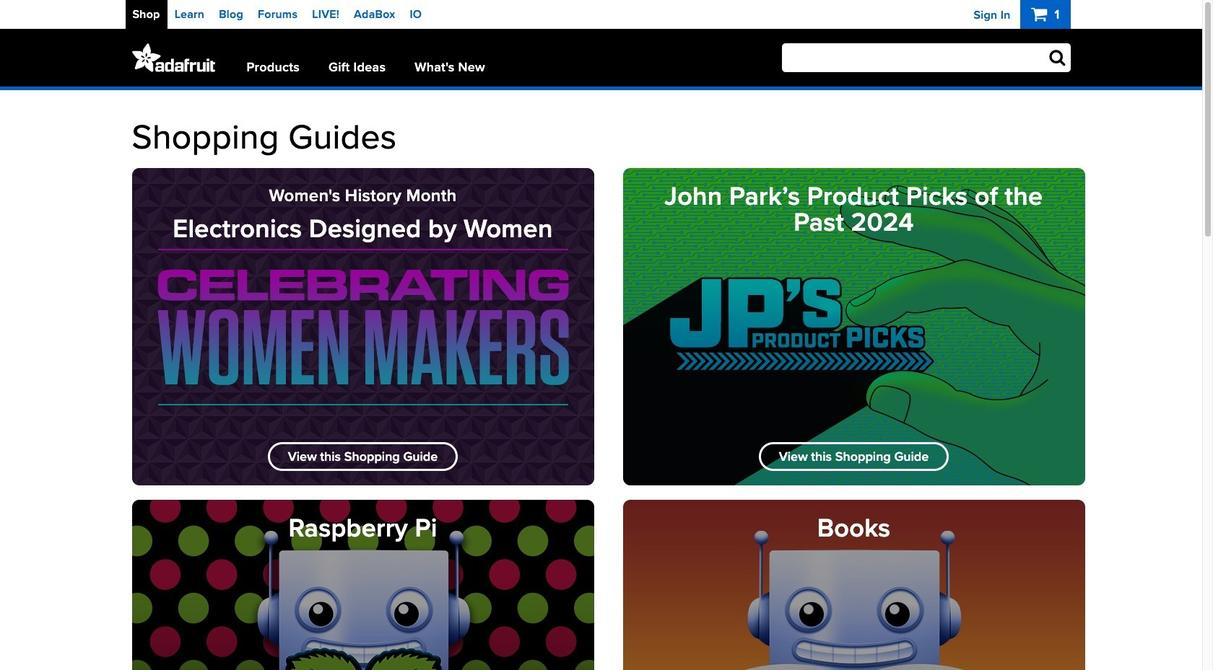 Task type: vqa. For each thing, say whether or not it's contained in the screenshot.
the Video of a white hand pressing a button to briefly turn an LED strip into white lights. Also wired up to the microcontroller are a servo motor and a speaker. image
no



Task type: locate. For each thing, give the bounding box(es) containing it.
adafruit logo image
[[132, 43, 215, 72]]

main content
[[132, 90, 1085, 671]]

None search field
[[758, 43, 1071, 72]]

shopping cart image
[[1031, 5, 1051, 23]]

None text field
[[782, 43, 1071, 72]]



Task type: describe. For each thing, give the bounding box(es) containing it.
search image
[[1049, 48, 1066, 66]]



